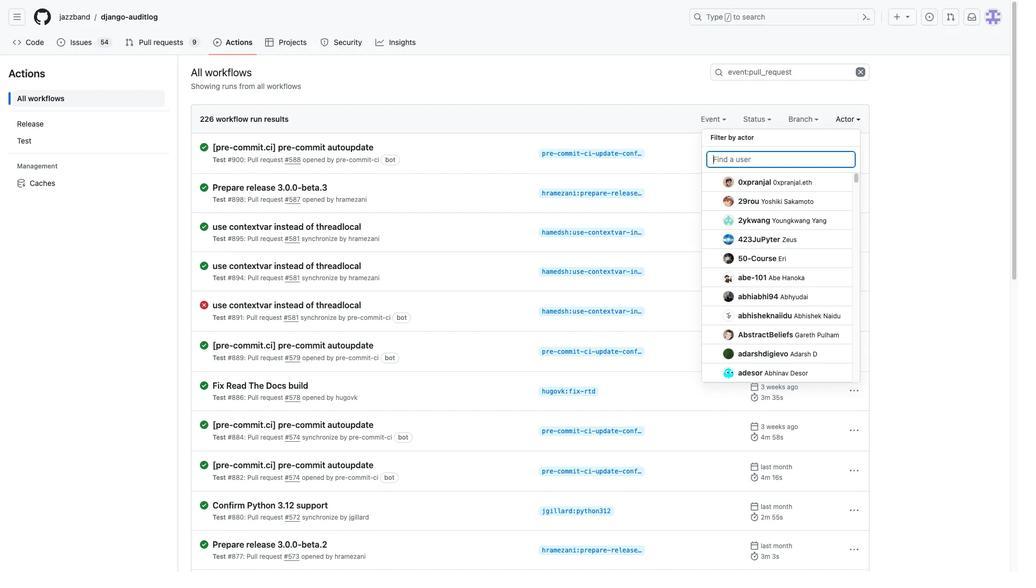 Task type: locate. For each thing, give the bounding box(es) containing it.
#579
[[285, 354, 301, 362]]

month up 16s
[[773, 463, 792, 471]]

3 completed successfully image from the top
[[200, 223, 208, 231]]

hamedsh:use-contextvar-instead-of-threadvars link for use contextvar instead of threadlocal test #894: pull request #581 synchronize             by hramezani
[[539, 267, 711, 277]]

3 update- from the top
[[596, 428, 622, 435]]

0 vertical spatial of-
[[661, 229, 672, 237]]

3 autoupdate from the top
[[328, 421, 374, 430]]

2 vertical spatial instead
[[274, 301, 304, 310]]

3 [pre- from the top
[[213, 421, 233, 430]]

hramezani inside prepare release 3.0.0-beta.3 test #898: pull request #587 opened             by hramezani
[[336, 196, 367, 204]]

2 of- from the top
[[661, 268, 672, 276]]

pre-commit-ci-update-config link up hramezani:prepare-release-3-beta3 link
[[539, 149, 645, 159]]

request
[[260, 156, 283, 164], [260, 196, 283, 204], [260, 235, 283, 243], [260, 274, 283, 282], [259, 314, 282, 322], [260, 354, 283, 362], [260, 394, 283, 402], [260, 434, 283, 442], [260, 474, 283, 482], [260, 514, 283, 522], [259, 553, 282, 561]]

clear filters image
[[856, 67, 865, 77]]

2 vertical spatial #581
[[284, 314, 299, 322]]

1 pre-commit-ci-update-config link from the top
[[539, 149, 645, 159]]

request inside prepare release 3.0.0-beta.3 test #898: pull request #587 opened             by hramezani
[[260, 196, 283, 204]]

pull right #895:
[[247, 235, 258, 243]]

run duration image left "3m 55s"
[[751, 155, 759, 164]]

1 run duration image from the top
[[751, 155, 759, 164]]

2 vertical spatial use contextvar instead of threadlocal link
[[213, 300, 530, 311]]

3 calendar image from the top
[[751, 343, 759, 352]]

test inside use contextvar instead of threadlocal test #894: pull request #581 synchronize             by hramezani
[[213, 274, 226, 282]]

1 completed successfully image from the top
[[200, 421, 208, 430]]

show options image
[[850, 149, 859, 157], [850, 267, 859, 276], [850, 307, 859, 316], [850, 347, 859, 356], [850, 427, 859, 435], [850, 467, 859, 476]]

2 instead- from the top
[[630, 268, 661, 276]]

0 vertical spatial contextvar
[[229, 222, 272, 232]]

3 hamedsh:use-contextvar-instead-of-threadvars link from the top
[[539, 307, 711, 317]]

of up pull request #581 synchronize             by pre-commit-ci
[[306, 301, 314, 310]]

1 vertical spatial instead-
[[630, 268, 661, 276]]

#581 link up use contextvar instead of threadlocal test #894: pull request #581 synchronize             by hramezani
[[285, 235, 300, 243]]

1 vertical spatial #581 link
[[285, 274, 300, 282]]

completed successfully image for prepare release 3.0.0-beta.2 test #877: pull request #573 opened             by hramezani
[[200, 541, 208, 549]]

3 threadlocal from the top
[[316, 301, 361, 310]]

release for beta.2
[[246, 540, 275, 550]]

/ inside type / to search
[[726, 14, 730, 21]]

contextvar
[[229, 222, 272, 232], [229, 261, 272, 271], [229, 301, 272, 310]]

1 [pre-commit.ci] pre-commit autoupdate link from the top
[[213, 142, 530, 153]]

by inside use contextvar instead of threadlocal test #894: pull request #581 synchronize             by hramezani
[[340, 274, 347, 282]]

2 hamedsh:use-contextvar-instead-of-threadvars link from the top
[[539, 267, 711, 277]]

run duration image left yoshiki
[[751, 195, 759, 204]]

last week
[[761, 224, 789, 232]]

read
[[226, 381, 247, 391]]

month up 2m 55s
[[773, 503, 792, 511]]

423jupyter
[[738, 235, 780, 244]]

last up 2m 55s
[[761, 503, 772, 511]]

run duration image left 3m 1s
[[751, 313, 759, 322]]

of inside use contextvar instead of threadlocal test #894: pull request #581 synchronize             by hramezani
[[306, 261, 314, 271]]

[pre-commit.ci] pre-commit autoupdate link for pull request #574 opened             by pre-commit-ci
[[213, 460, 530, 471]]

1 vertical spatial 2
[[761, 303, 765, 311]]

autoupdate up pull request #579 opened             by pre-commit-ci
[[328, 341, 374, 351]]

release- for prepare release 3.0.0-beta.3
[[611, 190, 642, 197]]

3 weeks ago
[[761, 383, 798, 391], [761, 423, 798, 431]]

weeks up 1s
[[766, 303, 785, 311]]

2 of from the top
[[306, 261, 314, 271]]

4 [pre-commit.ci] pre-commit autoupdate link from the top
[[213, 460, 530, 471]]

commit up pull request #574 synchronize             by pre-commit-ci
[[295, 421, 325, 430]]

2 vertical spatial contextvar-
[[588, 308, 630, 316]]

instead inside use contextvar instead of threadlocal test #894: pull request #581 synchronize             by hramezani
[[274, 261, 304, 271]]

2 ci- from the top
[[584, 348, 596, 356]]

2 weeks ago down eri
[[761, 264, 798, 272]]

0xpranjal
[[738, 178, 771, 187]]

2 vertical spatial hamedsh:use-contextvar-instead-of-threadvars
[[542, 308, 711, 316]]

hramezani:prepare- for beta.2
[[542, 547, 611, 555]]

test left the '#877:'
[[213, 553, 226, 561]]

2 completed successfully image from the top
[[200, 461, 208, 470]]

52s
[[772, 354, 783, 362]]

2 2m from the top
[[761, 235, 770, 243]]

completed successfully image for fix read the docs build test #886: pull request #578 opened             by hugovk
[[200, 382, 208, 390]]

#574 link for opened             by
[[285, 474, 300, 482]]

4 weeks from the top
[[767, 383, 785, 391]]

release- left beta3
[[611, 190, 642, 197]]

contextvar for use contextvar instead of threadlocal
[[229, 301, 272, 310]]

hramezani
[[336, 196, 367, 204], [348, 235, 380, 243], [349, 274, 380, 282], [335, 553, 366, 561]]

ci- for last month
[[584, 468, 596, 476]]

update-
[[596, 150, 622, 157], [596, 348, 622, 356], [596, 428, 622, 435], [596, 468, 622, 476]]

request right #884: at the bottom left of the page
[[260, 434, 283, 442]]

request left "#573"
[[259, 553, 282, 561]]

4 config from the top
[[622, 468, 645, 476]]

list
[[55, 8, 683, 25], [8, 86, 169, 196]]

1 2 from the top
[[761, 264, 765, 272]]

0 vertical spatial use
[[213, 222, 227, 232]]

use contextvar instead of threadlocal test #894: pull request #581 synchronize             by hramezani
[[213, 261, 380, 282]]

threadvars left the @abhisheknaiidu image
[[672, 308, 711, 316]]

2ykwang youngkwang yang
[[738, 216, 827, 225]]

calendar image up '101'
[[751, 263, 759, 272]]

1 vertical spatial instead
[[274, 261, 304, 271]]

2 vertical spatial contextvar
[[229, 301, 272, 310]]

4 run duration image from the top
[[751, 433, 759, 442]]

search image
[[715, 68, 723, 77]]

fix
[[213, 381, 224, 391]]

3m for prepare release 3.0.0-beta.2
[[761, 553, 770, 561]]

autoupdate up pull request #588 opened             by pre-commit-ci
[[328, 143, 374, 152]]

workflow
[[216, 115, 248, 124]]

use contextvar instead of threadlocal link for use contextvar instead of threadlocal test #894: pull request #581 synchronize             by hramezani
[[213, 261, 530, 272]]

1 vertical spatial hamedsh:use-contextvar-instead-of-threadvars link
[[539, 267, 711, 277]]

1 vertical spatial of
[[306, 261, 314, 271]]

1 vertical spatial 3 weeks ago
[[761, 423, 798, 431]]

55s up 0xpranjal 0xpranjal.eth
[[772, 156, 783, 164]]

pull right the '#877:'
[[247, 553, 258, 561]]

2 contextvar from the top
[[229, 261, 272, 271]]

pre-commit-ci-update-config for 2 weeks ago
[[542, 348, 645, 356]]

0 vertical spatial calendar image
[[751, 185, 759, 193]]

all
[[191, 66, 202, 78], [17, 94, 26, 103]]

of down use contextvar instead of threadlocal test #895: pull request #581 synchronize             by hramezani
[[306, 261, 314, 271]]

3 ci- from the top
[[584, 428, 596, 435]]

2m for use contextvar instead of threadlocal test #894: pull request #581 synchronize             by hramezani
[[761, 274, 770, 282]]

1 ci- from the top
[[584, 150, 596, 157]]

@29rou image
[[723, 196, 734, 207]]

#581 for use contextvar instead of threadlocal test #894: pull request #581 synchronize             by hramezani
[[285, 274, 300, 282]]

1 vertical spatial 3-
[[642, 547, 649, 555]]

release
[[17, 119, 44, 128]]

ago for 2m 52s
[[787, 344, 798, 352]]

1 vertical spatial use contextvar instead of threadlocal link
[[213, 261, 530, 272]]

3 hamedsh:use-contextvar-instead-of-threadvars from the top
[[542, 308, 711, 316]]

3.0.0- for beta.2
[[278, 540, 302, 550]]

2 4m from the top
[[761, 474, 770, 482]]

3 commit.ci] from the top
[[233, 421, 276, 430]]

pull request #574 synchronize             by pre-commit-ci
[[248, 434, 392, 442]]

abhiabhi94
[[738, 292, 778, 301]]

3.0.0-
[[278, 183, 302, 192], [278, 540, 302, 550]]

run duration image left 2m 22s
[[751, 234, 759, 243]]

50-course eri
[[738, 254, 786, 263]]

request down 'python'
[[260, 514, 283, 522]]

of inside use contextvar instead of threadlocal test #895: pull request #581 synchronize             by hramezani
[[306, 222, 314, 232]]

prepare inside prepare release 3.0.0-beta.3 test #898: pull request #587 opened             by hramezani
[[213, 183, 244, 192]]

ci- up rtd
[[584, 348, 596, 356]]

test left the #898:
[[213, 196, 226, 204]]

2 vertical spatial 2 weeks ago
[[761, 344, 798, 352]]

1 of from the top
[[306, 222, 314, 232]]

contextvar inside use contextvar instead of threadlocal test #894: pull request #581 synchronize             by hramezani
[[229, 261, 272, 271]]

show options image
[[850, 189, 859, 197], [850, 228, 859, 237], [850, 387, 859, 396], [850, 507, 859, 515], [850, 546, 859, 555]]

0 vertical spatial threadvars
[[672, 229, 711, 237]]

4 pre-commit-ci-update-config from the top
[[542, 468, 645, 476]]

3 weeks ago for [pre-commit.ci] pre-commit autoupdate
[[761, 423, 798, 431]]

by inside menu
[[728, 134, 736, 142]]

2 weeks ago up 1s
[[761, 303, 798, 311]]

contextvar up '#894:'
[[229, 261, 272, 271]]

pre-commit-ci-update-config
[[542, 150, 645, 157], [542, 348, 645, 356], [542, 428, 645, 435], [542, 468, 645, 476]]

run duration image for prepare release 3.0.0-beta.3 test #898: pull request #587 opened             by hramezani
[[751, 195, 759, 204]]

filter
[[711, 134, 727, 142]]

0 vertical spatial threadlocal
[[316, 222, 361, 232]]

all workflows inside all workflows link
[[17, 94, 65, 103]]

3 days ago for prepare release 3.0.0-beta.3
[[761, 185, 794, 193]]

4 last from the top
[[761, 542, 772, 550]]

commit for #889:
[[295, 341, 325, 351]]

config for last month
[[622, 468, 645, 476]]

@423jupyter image
[[723, 234, 734, 245]]

calendar image up 423jupyter
[[751, 224, 759, 232]]

0 vertical spatial prepare
[[213, 183, 244, 192]]

1 vertical spatial release-
[[611, 547, 642, 555]]

3.0.0- inside the "prepare release 3.0.0-beta.2 test #877: pull request #573 opened             by hramezani"
[[278, 540, 302, 550]]

1 last month from the top
[[761, 463, 792, 471]]

2 3m from the top
[[761, 314, 770, 322]]

run duration image
[[751, 195, 759, 204], [751, 234, 759, 243], [751, 274, 759, 282], [751, 393, 759, 402], [751, 474, 759, 482]]

pull inside confirm python 3.12 support test #880: pull request #572 synchronize             by jgillard
[[248, 514, 259, 522]]

1 vertical spatial contextvar
[[229, 261, 272, 271]]

completed successfully image for test #884:
[[200, 421, 208, 430]]

ci- down rtd
[[584, 428, 596, 435]]

3 commit from the top
[[295, 421, 325, 430]]

2 hamedsh:use-contextvar-instead-of-threadvars from the top
[[542, 268, 711, 276]]

pre-commit-ci-update-config down rtd
[[542, 428, 645, 435]]

month
[[773, 463, 792, 471], [773, 503, 792, 511], [773, 542, 792, 550]]

test left #900:
[[213, 156, 226, 164]]

pre-commit-ci-update-config link up jgillard:python312 link
[[539, 467, 645, 477]]

completed successfully image
[[200, 143, 208, 152], [200, 183, 208, 192], [200, 223, 208, 231], [200, 262, 208, 270], [200, 342, 208, 350], [200, 382, 208, 390], [200, 541, 208, 549]]

[pre-commit.ci] pre-commit autoupdate up the pull request #574 opened             by pre-commit-ci
[[213, 461, 374, 470]]

5 run duration image from the top
[[751, 513, 759, 522]]

2 weeks ago for use contextvar instead of threadlocal
[[761, 303, 798, 311]]

prepare release 3.0.0-beta.2 test #877: pull request #573 opened             by hramezani
[[213, 540, 366, 561]]

#880:
[[228, 514, 246, 522]]

1 vertical spatial #574
[[285, 474, 300, 482]]

last up 4m 16s
[[761, 463, 772, 471]]

commit up pull request #588 opened             by pre-commit-ci
[[295, 143, 325, 152]]

2 vertical spatial threadvars
[[672, 308, 711, 316]]

1 vertical spatial 4m
[[761, 474, 770, 482]]

2 3 days ago from the top
[[761, 185, 794, 193]]

request inside use contextvar instead of threadlocal test #895: pull request #581 synchronize             by hramezani
[[260, 235, 283, 243]]

1 vertical spatial hramezani:prepare-
[[542, 547, 611, 555]]

@50 course image
[[723, 253, 734, 264]]

1 vertical spatial month
[[773, 503, 792, 511]]

pre-commit-ci-update-config for last month
[[542, 468, 645, 476]]

2m 22s
[[761, 235, 783, 243]]

5 2m from the top
[[761, 514, 770, 522]]

calendar image
[[751, 145, 759, 153], [751, 303, 759, 311], [751, 343, 759, 352], [751, 383, 759, 391], [751, 423, 759, 431], [751, 463, 759, 471], [751, 503, 759, 511], [751, 542, 759, 550]]

55s for [pre-commit.ci] pre-commit autoupdate
[[772, 156, 783, 164]]

0 vertical spatial contextvar-
[[588, 229, 630, 237]]

1 vertical spatial actions
[[8, 67, 45, 80]]

use inside use contextvar instead of threadlocal test #895: pull request #581 synchronize             by hramezani
[[213, 222, 227, 232]]

4m
[[761, 434, 770, 442], [761, 474, 770, 482]]

pull request #574 opened             by pre-commit-ci
[[247, 474, 378, 482]]

@adesor image
[[723, 368, 734, 378]]

ci- up hramezani:prepare-release-3-beta3 link
[[584, 150, 596, 157]]

2 vertical spatial of
[[306, 301, 314, 310]]

1 horizontal spatial all
[[191, 66, 202, 78]]

calendar image
[[751, 185, 759, 193], [751, 224, 759, 232], [751, 263, 759, 272]]

2 vertical spatial completed successfully image
[[200, 502, 208, 510]]

1 vertical spatial 3 days ago
[[761, 185, 794, 193]]

1 horizontal spatial workflows
[[205, 66, 252, 78]]

adarsh
[[790, 351, 811, 358]]

3 instead- from the top
[[630, 308, 661, 316]]

menu containing 0xpranjal
[[702, 125, 861, 392]]

0 vertical spatial 3.0.0-
[[278, 183, 302, 192]]

1 vertical spatial completed successfully image
[[200, 461, 208, 470]]

from
[[239, 82, 255, 91]]

2 threadvars from the top
[[672, 268, 711, 276]]

use inside use contextvar instead of threadlocal test #894: pull request #581 synchronize             by hramezani
[[213, 261, 227, 271]]

3 up 3m 35s
[[761, 383, 765, 391]]

2 weeks from the top
[[766, 303, 785, 311]]

29rou
[[738, 197, 759, 206]]

1 vertical spatial threadlocal
[[316, 261, 361, 271]]

2 vertical spatial instead-
[[630, 308, 661, 316]]

2 hramezani:prepare- from the top
[[542, 547, 611, 555]]

4 commit from the top
[[295, 461, 325, 470]]

#581 link for use contextvar instead of threadlocal test #894: pull request #581 synchronize             by hramezani
[[285, 274, 300, 282]]

[pre-commit.ci] pre-commit autoupdate up #588 'link'
[[213, 143, 374, 152]]

0 vertical spatial use contextvar instead of threadlocal link
[[213, 222, 530, 232]]

0 vertical spatial 2
[[761, 264, 765, 272]]

2 for [pre-commit.ci] pre-commit autoupdate
[[761, 344, 765, 352]]

1 vertical spatial calendar image
[[751, 224, 759, 232]]

2m left the 52s
[[761, 354, 770, 362]]

weeks for 58s
[[767, 423, 785, 431]]

1 contextvar- from the top
[[588, 229, 630, 237]]

1 hramezani:prepare- from the top
[[542, 190, 611, 197]]

3 weeks ago up 35s
[[761, 383, 798, 391]]

@abhiabhi94 image
[[723, 291, 734, 302]]

prepare for prepare release 3.0.0-beta.2
[[213, 540, 244, 550]]

synchronize inside use contextvar instead of threadlocal test #895: pull request #581 synchronize             by hramezani
[[302, 235, 338, 243]]

pre-commit-ci-update-config up hramezani:prepare-release-3-beta3 link
[[542, 150, 645, 157]]

threadvars for use contextvar instead of threadlocal test #895: pull request #581 synchronize             by hramezani
[[672, 229, 711, 237]]

d
[[813, 351, 818, 358]]

3 days ago up 30s
[[761, 185, 794, 193]]

ci- up jgillard:python312 link
[[584, 468, 596, 476]]

pull down 'python'
[[248, 514, 259, 522]]

prepare
[[213, 183, 244, 192], [213, 540, 244, 550]]

git pull request image right issue opened image
[[947, 13, 955, 21]]

#581 inside use contextvar instead of threadlocal test #895: pull request #581 synchronize             by hramezani
[[285, 235, 300, 243]]

2 threadlocal from the top
[[316, 261, 361, 271]]

of-
[[661, 229, 672, 237], [661, 268, 672, 276], [661, 308, 672, 316]]

#574 up '3.12'
[[285, 474, 300, 482]]

release inside the "prepare release 3.0.0-beta.2 test #877: pull request #573 opened             by hramezani"
[[246, 540, 275, 550]]

2 down abhiabhi94
[[761, 303, 765, 311]]

2 show options image from the top
[[850, 228, 859, 237]]

0 horizontal spatial actions
[[8, 67, 45, 80]]

0 vertical spatial workflows
[[205, 66, 252, 78]]

pre-commit-ci-update-config link for 3 days ago
[[539, 149, 645, 159]]

0 vertical spatial 2 weeks ago
[[761, 264, 798, 272]]

use contextvar instead of threadlocal
[[213, 301, 361, 310]]

[pre-commit.ci] pre-commit autoupdate link up confirm python 3.12 support link
[[213, 460, 530, 471]]

commit.ci] up #900:
[[233, 143, 276, 152]]

hamedsh:use-contextvar-instead-of-threadvars for use contextvar instead of threadlocal test #894: pull request #581 synchronize             by hramezani
[[542, 268, 711, 276]]

1 3 from the top
[[761, 145, 765, 153]]

1 2m from the top
[[761, 196, 770, 204]]

1 horizontal spatial git pull request image
[[947, 13, 955, 21]]

3 for 3m 55s
[[761, 145, 765, 153]]

month up 3s
[[773, 542, 792, 550]]

[pre-commit.ci] pre-commit autoupdate
[[213, 143, 374, 152], [213, 341, 374, 351], [213, 421, 374, 430], [213, 461, 374, 470]]

1 horizontal spatial /
[[726, 14, 730, 21]]

instead down #587 link
[[274, 222, 304, 232]]

#581 inside use contextvar instead of threadlocal test #894: pull request #581 synchronize             by hramezani
[[285, 274, 300, 282]]

show options image for prepare release 3.0.0-beta.2
[[850, 546, 859, 555]]

0 vertical spatial of
[[306, 222, 314, 232]]

autoupdate for pull request #574 synchronize             by pre-commit-ci
[[328, 421, 374, 430]]

contextvar for use contextvar instead of threadlocal test #894: pull request #581 synchronize             by hramezani
[[229, 261, 272, 271]]

1 vertical spatial all
[[17, 94, 26, 103]]

2m for confirm python 3.12 support test #880: pull request #572 synchronize             by jgillard
[[761, 514, 770, 522]]

request inside use contextvar instead of threadlocal test #894: pull request #581 synchronize             by hramezani
[[260, 274, 283, 282]]

request inside confirm python 3.12 support test #880: pull request #572 synchronize             by jgillard
[[260, 514, 283, 522]]

hramezani link for prepare release 3.0.0-beta.3 test #898: pull request #587 opened             by hramezani
[[336, 196, 367, 204]]

#578 link
[[285, 394, 300, 402]]

/ left to on the top of page
[[726, 14, 730, 21]]

0 vertical spatial #581 link
[[285, 235, 300, 243]]

3 instead from the top
[[274, 301, 304, 310]]

1 vertical spatial threadvars
[[672, 268, 711, 276]]

0 vertical spatial days
[[767, 145, 781, 153]]

2 vertical spatial hamedsh:use-contextvar-instead-of-threadvars link
[[539, 307, 711, 317]]

last month up 2m 55s
[[761, 503, 792, 511]]

1 hamedsh:use-contextvar-instead-of-threadvars link from the top
[[539, 228, 711, 238]]

1 3 days ago from the top
[[761, 145, 794, 153]]

pre-commit-ci-update-config link up rtd
[[539, 347, 645, 357]]

[pre- up test #882:
[[213, 461, 233, 470]]

test left #889:
[[213, 354, 226, 362]]

actions right play icon on the left of page
[[226, 38, 253, 47]]

pre-commit-ci-update-config up jgillard:python312 link
[[542, 468, 645, 476]]

4 pre-commit-ci-update-config link from the top
[[539, 467, 645, 477]]

completed successfully image
[[200, 421, 208, 430], [200, 461, 208, 470], [200, 502, 208, 510]]

opened right #579 link
[[302, 354, 325, 362]]

type / to search
[[706, 12, 765, 21]]

threadvars left @abe 101 image
[[672, 268, 711, 276]]

4 calendar image from the top
[[751, 383, 759, 391]]

calendar image up 29rou
[[751, 185, 759, 193]]

@abhisheknaiidu image
[[723, 310, 734, 321]]

calendar image for prepare release 3.0.0-beta.3 test #898: pull request #587 opened             by hramezani
[[751, 185, 759, 193]]

3 up 4m 58s
[[761, 423, 765, 431]]

3 for 3m 35s
[[761, 383, 765, 391]]

2m for use contextvar instead of threadlocal test #895: pull request #581 synchronize             by hramezani
[[761, 235, 770, 243]]

threadlocal for use contextvar instead of threadlocal test #894: pull request #581 synchronize             by hramezani
[[316, 261, 361, 271]]

jazzband / django-auditlog
[[59, 12, 158, 21]]

update- up rtd
[[596, 348, 622, 356]]

synchronize inside confirm python 3.12 support test #880: pull request #572 synchronize             by jgillard
[[302, 514, 338, 522]]

1 hamedsh:use-contextvar-instead-of-threadvars from the top
[[542, 229, 711, 237]]

command palette image
[[862, 13, 871, 21]]

3.0.0- inside prepare release 3.0.0-beta.3 test #898: pull request #587 opened             by hramezani
[[278, 183, 302, 192]]

0 vertical spatial instead-
[[630, 229, 661, 237]]

2 vertical spatial workflows
[[28, 94, 65, 103]]

1 vertical spatial hamedsh:use-contextvar-instead-of-threadvars
[[542, 268, 711, 276]]

hramezani:prepare-
[[542, 190, 611, 197], [542, 547, 611, 555]]

threadlocal inside use contextvar instead of threadlocal test #895: pull request #581 synchronize             by hramezani
[[316, 222, 361, 232]]

1 release from the top
[[246, 183, 275, 192]]

@abe 101 image
[[723, 272, 734, 283]]

2 days from the top
[[767, 185, 781, 193]]

insights link
[[371, 34, 421, 50]]

0 vertical spatial git pull request image
[[947, 13, 955, 21]]

hugovk:fix-
[[542, 388, 584, 396]]

4m left 58s
[[761, 434, 770, 442]]

/
[[94, 12, 97, 21], [726, 14, 730, 21]]

opened down beta.2
[[301, 553, 324, 561]]

contextvar inside use contextvar instead of threadlocal test #895: pull request #581 synchronize             by hramezani
[[229, 222, 272, 232]]

request inside fix read the docs build test #886: pull request #578 opened             by hugovk
[[260, 394, 283, 402]]

2 autoupdate from the top
[[328, 341, 374, 351]]

issue opened image
[[57, 38, 65, 47]]

0 vertical spatial #574
[[285, 434, 300, 442]]

2 vertical spatial 2
[[761, 344, 765, 352]]

2 weeks ago
[[761, 264, 798, 272], [761, 303, 798, 311], [761, 344, 798, 352]]

month for beta.2
[[773, 542, 792, 550]]

test down confirm
[[213, 514, 226, 522]]

issue opened image
[[925, 13, 934, 21]]

3 days ago
[[761, 145, 794, 153], [761, 185, 794, 193]]

abhiabhi94 abhyudai
[[738, 292, 808, 301]]

1 vertical spatial workflows
[[267, 82, 301, 91]]

[pre- up 'test #889:' at bottom left
[[213, 341, 233, 351]]

instead down use contextvar instead of threadlocal test #895: pull request #581 synchronize             by hramezani
[[274, 261, 304, 271]]

0 horizontal spatial git pull request image
[[125, 38, 134, 47]]

play image
[[213, 38, 221, 47]]

1 vertical spatial #581
[[285, 274, 300, 282]]

4m left 16s
[[761, 474, 770, 482]]

None search field
[[711, 64, 870, 81]]

3.0.0- up #587 link
[[278, 183, 302, 192]]

hramezani:prepare- inside hramezani:prepare-release-3-beta3 link
[[542, 190, 611, 197]]

0 vertical spatial actions
[[226, 38, 253, 47]]

4 completed successfully image from the top
[[200, 262, 208, 270]]

weeks up the 52s
[[766, 344, 785, 352]]

contextvar up #891:
[[229, 301, 272, 310]]

actor
[[738, 134, 754, 142]]

test #900:
[[213, 156, 247, 164]]

1 vertical spatial list
[[8, 86, 169, 196]]

3m
[[761, 156, 770, 164], [761, 314, 770, 322], [761, 394, 770, 402], [761, 553, 770, 561]]

3 weeks from the top
[[766, 344, 785, 352]]

3 month from the top
[[773, 542, 792, 550]]

hramezani link for use contextvar instead of threadlocal test #895: pull request #581 synchronize             by hramezani
[[348, 235, 380, 243]]

ago
[[782, 145, 794, 153], [782, 185, 794, 193], [787, 264, 798, 272], [787, 303, 798, 311], [787, 344, 798, 352], [787, 383, 798, 391], [787, 423, 798, 431]]

0 vertical spatial hramezani:prepare-
[[542, 190, 611, 197]]

instead
[[274, 222, 304, 232], [274, 261, 304, 271], [274, 301, 304, 310]]

2 release from the top
[[246, 540, 275, 550]]

weeks for 35s
[[767, 383, 785, 391]]

ago for 3m 1s
[[787, 303, 798, 311]]

run duration image for 3m 55s
[[751, 155, 759, 164]]

menu
[[702, 125, 861, 392]]

update- down rtd
[[596, 428, 622, 435]]

5 weeks from the top
[[767, 423, 785, 431]]

yang
[[812, 217, 827, 225]]

1 vertical spatial hamedsh:use-
[[542, 268, 588, 276]]

hugovk:fix-rtd
[[542, 388, 596, 396]]

0 horizontal spatial all workflows
[[17, 94, 65, 103]]

#581 link up the use contextvar instead of threadlocal
[[285, 274, 300, 282]]

2 3 weeks ago from the top
[[761, 423, 798, 431]]

1 horizontal spatial all workflows
[[191, 66, 252, 78]]

of for use contextvar instead of threadlocal
[[306, 301, 314, 310]]

workflows up release at left top
[[28, 94, 65, 103]]

0 vertical spatial all workflows
[[191, 66, 252, 78]]

run duration image left 2m 55s
[[751, 513, 759, 522]]

git pull request image for issue opened image
[[947, 13, 955, 21]]

#579 link
[[285, 354, 301, 362]]

commit.ci] up #882: on the left bottom of the page
[[233, 461, 276, 470]]

0 vertical spatial instead
[[274, 222, 304, 232]]

run duration image
[[751, 155, 759, 164], [751, 313, 759, 322], [751, 354, 759, 362], [751, 433, 759, 442], [751, 513, 759, 522], [751, 553, 759, 561]]

git pull request image
[[947, 13, 955, 21], [125, 38, 134, 47]]

homepage image
[[34, 8, 51, 25]]

30s
[[772, 196, 783, 204]]

0 vertical spatial list
[[55, 8, 683, 25]]

ago for 2m 30s
[[782, 185, 794, 193]]

2 run duration image from the top
[[751, 313, 759, 322]]

show options image for 4m 58s
[[850, 427, 859, 435]]

2 commit from the top
[[295, 341, 325, 351]]

pull
[[139, 38, 151, 47], [247, 156, 258, 164], [248, 196, 259, 204], [247, 235, 258, 243], [248, 274, 259, 282], [246, 314, 257, 322], [248, 354, 259, 362], [248, 394, 259, 402], [248, 434, 259, 442], [247, 474, 258, 482], [248, 514, 259, 522], [247, 553, 258, 561]]

by inside fix read the docs build test #886: pull request #578 opened             by hugovk
[[327, 394, 334, 402]]

use
[[213, 222, 227, 232], [213, 261, 227, 271], [213, 301, 227, 310]]

0 vertical spatial 3-
[[642, 190, 649, 197]]

2 vertical spatial calendar image
[[751, 263, 759, 272]]

1 show options image from the top
[[850, 189, 859, 197]]

1 month from the top
[[773, 463, 792, 471]]

ci for pull request #579 opened             by pre-commit-ci
[[374, 354, 379, 362]]

0 vertical spatial hamedsh:use-contextvar-instead-of-threadvars link
[[539, 228, 711, 238]]

days up the 2m 30s
[[767, 185, 781, 193]]

3 2 weeks ago from the top
[[761, 344, 798, 352]]

1 vertical spatial #574 link
[[285, 474, 300, 482]]

#877:
[[228, 553, 245, 561]]

0 vertical spatial 4m
[[761, 434, 770, 442]]

pull inside use contextvar instead of threadlocal test #894: pull request #581 synchronize             by hramezani
[[248, 274, 259, 282]]

youngkwang
[[772, 217, 810, 225]]

request right #895:
[[260, 235, 283, 243]]

bot for pull request #581 synchronize             by pre-commit-ci
[[397, 314, 407, 322]]

3 run duration image from the top
[[751, 354, 759, 362]]

1 weeks from the top
[[766, 264, 785, 272]]

1 [pre-commit.ci] pre-commit autoupdate from the top
[[213, 143, 374, 152]]

@adarshdigievo image
[[723, 349, 734, 359]]

2 vertical spatial threadlocal
[[316, 301, 361, 310]]

threadlocal inside use contextvar instead of threadlocal test #894: pull request #581 synchronize             by hramezani
[[316, 261, 361, 271]]

0 vertical spatial release-
[[611, 190, 642, 197]]

1 vertical spatial last month
[[761, 503, 792, 511]]

naidu
[[823, 312, 841, 320]]

test left #895:
[[213, 235, 226, 243]]

2 vertical spatial #581 link
[[284, 314, 299, 322]]

actions link
[[209, 34, 257, 50]]

abhishek
[[794, 312, 822, 320]]

2m left the 22s
[[761, 235, 770, 243]]

pull request #581 synchronize             by pre-commit-ci
[[246, 314, 391, 322]]

1 last from the top
[[761, 224, 772, 232]]

actions down code link
[[8, 67, 45, 80]]

#574 link
[[285, 434, 300, 442], [285, 474, 300, 482]]

3 threadvars from the top
[[672, 308, 711, 316]]

1 vertical spatial prepare
[[213, 540, 244, 550]]

last
[[761, 224, 772, 232], [761, 463, 772, 471], [761, 503, 772, 511], [761, 542, 772, 550]]

contextvar- for use contextvar instead of threadlocal test #895: pull request #581 synchronize             by hramezani
[[588, 229, 630, 237]]

1 calendar image from the top
[[751, 185, 759, 193]]

3 use from the top
[[213, 301, 227, 310]]

2 update- from the top
[[596, 348, 622, 356]]

3 hamedsh:use- from the top
[[542, 308, 588, 316]]

pull inside fix read the docs build test #886: pull request #578 opened             by hugovk
[[248, 394, 259, 402]]

prepare inside the "prepare release 3.0.0-beta.2 test #877: pull request #573 opened             by hramezani"
[[213, 540, 244, 550]]

1 prepare from the top
[[213, 183, 244, 192]]

last for of
[[761, 224, 772, 232]]

show options image for fix read the docs build
[[850, 387, 859, 396]]

[pre-commit.ci] pre-commit autoupdate for test #900:
[[213, 143, 374, 152]]

0 horizontal spatial all
[[17, 94, 26, 103]]

#581 up the use contextvar instead of threadlocal
[[285, 274, 300, 282]]

1 hamedsh:use- from the top
[[542, 229, 588, 237]]

1s
[[772, 314, 778, 322]]

1 release- from the top
[[611, 190, 642, 197]]

5 calendar image from the top
[[751, 423, 759, 431]]

ci- for 3 days ago
[[584, 150, 596, 157]]

2 [pre- from the top
[[213, 341, 233, 351]]

hramezani:prepare- inside hramezani:prepare-release-3-beta2 link
[[542, 547, 611, 555]]

2 run duration image from the top
[[751, 234, 759, 243]]

weeks up 35s
[[767, 383, 785, 391]]

2 use contextvar instead of threadlocal link from the top
[[213, 261, 530, 272]]

6 run duration image from the top
[[751, 553, 759, 561]]

0 vertical spatial hamedsh:use-
[[542, 229, 588, 237]]

0 vertical spatial release
[[246, 183, 275, 192]]

management
[[17, 162, 58, 170]]

2 commit.ci] from the top
[[233, 341, 276, 351]]

filter workflows element
[[13, 116, 165, 150]]

2 vertical spatial use
[[213, 301, 227, 310]]

1 vertical spatial contextvar-
[[588, 268, 630, 276]]

run duration image up the adesor
[[751, 354, 759, 362]]

3 pre-commit-ci-update-config link from the top
[[539, 427, 645, 436]]

instead up pull request #581 synchronize             by pre-commit-ci
[[274, 301, 304, 310]]

config for 3 days ago
[[622, 150, 645, 157]]

1 vertical spatial 2 weeks ago
[[761, 303, 798, 311]]

test #889:
[[213, 354, 248, 362]]

hamedsh:use- for use contextvar instead of threadlocal test #895: pull request #581 synchronize             by hramezani
[[542, 229, 588, 237]]

3- for beta.3
[[642, 190, 649, 197]]

release inside prepare release 3.0.0-beta.3 test #898: pull request #587 opened             by hramezani
[[246, 183, 275, 192]]

status
[[743, 115, 767, 124]]

pull inside prepare release 3.0.0-beta.3 test #898: pull request #587 opened             by hramezani
[[248, 196, 259, 204]]

1 vertical spatial 3.0.0-
[[278, 540, 302, 550]]

instead inside use contextvar instead of threadlocal test #895: pull request #581 synchronize             by hramezani
[[274, 222, 304, 232]]

0 horizontal spatial /
[[94, 12, 97, 21]]

3 2 from the top
[[761, 344, 765, 352]]

1 autoupdate from the top
[[328, 143, 374, 152]]

1 commit from the top
[[295, 143, 325, 152]]

3.12
[[278, 501, 294, 511]]

config for 3 weeks ago
[[622, 428, 645, 435]]

opened inside the "prepare release 3.0.0-beta.2 test #877: pull request #573 opened             by hramezani"
[[301, 553, 324, 561]]

1 vertical spatial 55s
[[772, 514, 783, 522]]

last month up 3s
[[761, 542, 792, 550]]

release link
[[13, 116, 165, 133]]

6 calendar image from the top
[[751, 463, 759, 471]]

autoupdate up the pull request #574 opened             by pre-commit-ci
[[328, 461, 374, 470]]

hramezani:prepare-release-3-beta3 link
[[539, 189, 668, 198]]

actor
[[836, 115, 856, 124]]

1 pre-commit-ci-update-config from the top
[[542, 150, 645, 157]]

[pre- up test #884:
[[213, 421, 233, 430]]

pulham
[[817, 331, 839, 339]]

2 vertical spatial of-
[[661, 308, 672, 316]]

2 prepare from the top
[[213, 540, 244, 550]]

0 vertical spatial hamedsh:use-contextvar-instead-of-threadvars
[[542, 229, 711, 237]]

showing runs from all workflows
[[191, 82, 301, 91]]

commit.ci] for pull request #579 opened             by pre-commit-ci
[[233, 341, 276, 351]]

plus image
[[893, 13, 901, 21]]

of
[[306, 222, 314, 232], [306, 261, 314, 271], [306, 301, 314, 310]]

2 pre-commit-ci-update-config from the top
[[542, 348, 645, 356]]

2 vertical spatial last month
[[761, 542, 792, 550]]

0 vertical spatial month
[[773, 463, 792, 471]]

2 calendar image from the top
[[751, 303, 759, 311]]

hramezani:prepare-release-3-beta3
[[542, 190, 668, 197]]

weeks up abe
[[766, 264, 785, 272]]

show options image for 2m 54s
[[850, 267, 859, 276]]

0 vertical spatial last month
[[761, 463, 792, 471]]

abstractbeliefs gareth pulham
[[738, 330, 839, 339]]

caches
[[30, 179, 55, 188]]

abstractbeliefs
[[738, 330, 793, 339]]

last month for support
[[761, 503, 792, 511]]

/ inside jazzband / django-auditlog
[[94, 12, 97, 21]]

show options image for 4m 16s
[[850, 467, 859, 476]]

eri
[[778, 255, 786, 263]]

pull right '#894:'
[[248, 274, 259, 282]]

[pre- for #884:
[[213, 421, 233, 430]]



Task type: vqa. For each thing, say whether or not it's contained in the screenshot.
the bottom more
no



Task type: describe. For each thing, give the bounding box(es) containing it.
beta.2
[[302, 540, 327, 550]]

Find a user text field
[[706, 151, 856, 168]]

3s
[[772, 553, 779, 561]]

request left #588 'link'
[[260, 156, 283, 164]]

zeus
[[782, 236, 797, 244]]

1 completed successfully image from the top
[[200, 143, 208, 152]]

docs
[[266, 381, 286, 391]]

show options image for confirm python 3.12 support
[[850, 507, 859, 515]]

calendar image for 4m 58s
[[751, 423, 759, 431]]

adarshdigievo
[[738, 349, 788, 358]]

pull right #884: at the bottom left of the page
[[248, 434, 259, 442]]

2m 54s
[[761, 274, 783, 282]]

[pre-commit.ci] pre-commit autoupdate for test #889:
[[213, 341, 374, 351]]

commit.ci] for pull request #574 synchronize             by pre-commit-ci
[[233, 421, 276, 430]]

commit for #882:
[[295, 461, 325, 470]]

list containing all workflows
[[8, 86, 169, 196]]

confirm
[[213, 501, 245, 511]]

@2ykwang image
[[723, 215, 734, 226]]

#574 for synchronize             by
[[285, 434, 300, 442]]

pre-commit-ci-update-config link for 2 weeks ago
[[539, 347, 645, 357]]

pre-commit-ci-update-config for 3 weeks ago
[[542, 428, 645, 435]]

test inside confirm python 3.12 support test #880: pull request #572 synchronize             by jgillard
[[213, 514, 226, 522]]

by inside confirm python 3.12 support test #880: pull request #572 synchronize             by jgillard
[[340, 514, 347, 522]]

4m 58s
[[761, 434, 784, 442]]

auditlog
[[129, 12, 158, 21]]

test link
[[13, 133, 165, 150]]

5 completed successfully image from the top
[[200, 342, 208, 350]]

5 run duration image from the top
[[751, 474, 759, 482]]

show options image for use contextvar instead of threadlocal
[[850, 228, 859, 237]]

opened inside prepare release 3.0.0-beta.3 test #898: pull request #587 opened             by hramezani
[[302, 196, 325, 204]]

course
[[751, 254, 777, 263]]

code image
[[13, 38, 21, 47]]

3m 35s
[[761, 394, 783, 402]]

test inside fix read the docs build test #886: pull request #578 opened             by hugovk
[[213, 394, 226, 402]]

run duration image for 2m 52s
[[751, 354, 759, 362]]

request inside the "prepare release 3.0.0-beta.2 test #877: pull request #573 opened             by hramezani"
[[259, 553, 282, 561]]

instead for use contextvar instead of threadlocal test #894: pull request #581 synchronize             by hramezani
[[274, 261, 304, 271]]

54
[[100, 38, 109, 46]]

0 vertical spatial all
[[191, 66, 202, 78]]

423jupyter zeus
[[738, 235, 797, 244]]

#573 link
[[284, 553, 299, 561]]

hamedsh:use-contextvar-instead-of-threadvars for use contextvar instead of threadlocal test #895: pull request #581 synchronize             by hramezani
[[542, 229, 711, 237]]

pull left requests
[[139, 38, 151, 47]]

calendar image for 2m 55s
[[751, 503, 759, 511]]

hugovk:fix-rtd link
[[539, 387, 599, 397]]

pre-commit-ci-update-config for 3 days ago
[[542, 150, 645, 157]]

all inside list
[[17, 94, 26, 103]]

bot for pull request #574 synchronize             by pre-commit-ci
[[398, 434, 408, 442]]

calendar image for 3m 55s
[[751, 145, 759, 153]]

test inside prepare release 3.0.0-beta.3 test #898: pull request #587 opened             by hramezani
[[213, 196, 226, 204]]

pull right #891:
[[246, 314, 257, 322]]

2ykwang
[[738, 216, 770, 225]]

release for beta.3
[[246, 183, 275, 192]]

hramezani inside use contextvar instead of threadlocal test #895: pull request #581 synchronize             by hramezani
[[348, 235, 380, 243]]

prepare for prepare release 3.0.0-beta.3
[[213, 183, 244, 192]]

opened inside fix read the docs build test #886: pull request #578 opened             by hugovk
[[302, 394, 325, 402]]

bot for pull request #579 opened             by pre-commit-ci
[[385, 354, 395, 362]]

calendar image for 3m 3s
[[751, 542, 759, 550]]

2 for use contextvar instead of threadlocal
[[761, 303, 765, 311]]

pre-commit-ci link for pull request #581 synchronize             by pre-commit-ci
[[347, 314, 391, 322]]

security link
[[316, 34, 367, 50]]

weeks for 52s
[[766, 344, 785, 352]]

test inside the "prepare release 3.0.0-beta.2 test #877: pull request #573 opened             by hramezani"
[[213, 553, 226, 561]]

days for prepare release 3.0.0-beta.3
[[767, 185, 781, 193]]

beta.3
[[302, 183, 327, 192]]

use for use contextvar instead of threadlocal test #894: pull request #581 synchronize             by hramezani
[[213, 261, 227, 271]]

prepare release 3.0.0-beta.3 test #898: pull request #587 opened             by hramezani
[[213, 183, 367, 204]]

#587
[[285, 196, 301, 204]]

run
[[250, 115, 262, 124]]

@abstractbeliefs image
[[723, 330, 734, 340]]

35s
[[772, 394, 783, 402]]

autoupdate for pull request #574 opened             by pre-commit-ci
[[328, 461, 374, 470]]

list containing jazzband
[[55, 8, 683, 25]]

abe-
[[738, 273, 755, 282]]

226
[[200, 115, 214, 124]]

test left #891:
[[213, 314, 226, 322]]

completed successfully image for test #882:
[[200, 461, 208, 470]]

#898:
[[228, 196, 246, 204]]

#894:
[[228, 274, 246, 282]]

50-
[[738, 254, 751, 263]]

projects
[[279, 38, 307, 47]]

22s
[[772, 235, 783, 243]]

3m for [pre-commit.ci] pre-commit autoupdate
[[761, 156, 770, 164]]

#891:
[[228, 314, 245, 322]]

pull inside use contextvar instead of threadlocal test #895: pull request #581 synchronize             by hramezani
[[247, 235, 258, 243]]

use contextvar instead of threadlocal link for use contextvar instead of threadlocal test #895: pull request #581 synchronize             by hramezani
[[213, 222, 530, 232]]

ago for 2m 54s
[[787, 264, 798, 272]]

adesor abhinav desor
[[738, 369, 808, 378]]

show options image for prepare release 3.0.0-beta.3
[[850, 189, 859, 197]]

runs
[[222, 82, 237, 91]]

weeks for 54s
[[766, 264, 785, 272]]

29rou yoshiki sakamoto
[[738, 197, 814, 206]]

3 for 2m 30s
[[761, 185, 765, 193]]

#900:
[[228, 156, 246, 164]]

test inside test link
[[17, 136, 31, 145]]

calendar image for 2m 52s
[[751, 343, 759, 352]]

pre-commit-ci link for pull request #574 synchronize             by pre-commit-ci
[[349, 434, 392, 442]]

#882:
[[228, 474, 246, 482]]

django-auditlog link
[[97, 8, 162, 25]]

#588
[[285, 156, 301, 164]]

autoupdate for pull request #579 opened             by pre-commit-ci
[[328, 341, 374, 351]]

opened right #588 on the left top
[[303, 156, 325, 164]]

@0xpranjal image
[[723, 177, 734, 187]]

request up 'python'
[[260, 474, 283, 482]]

of- for use contextvar instead of threadlocal test #895: pull request #581 synchronize             by hramezani
[[661, 229, 672, 237]]

pull inside the "prepare release 3.0.0-beta.2 test #877: pull request #573 opened             by hramezani"
[[247, 553, 258, 561]]

test #882:
[[213, 474, 247, 482]]

abhisheknaiidu abhishek naidu
[[738, 311, 841, 320]]

rtd
[[584, 388, 596, 396]]

last month for beta.2
[[761, 542, 792, 550]]

month for support
[[773, 503, 792, 511]]

[pre- for #882:
[[213, 461, 233, 470]]

pull right #900:
[[247, 156, 258, 164]]

3 weeks ago for fix read the docs build
[[761, 383, 798, 391]]

run duration image for 4m 58s
[[751, 433, 759, 442]]

synchronize up the pull request #574 opened             by pre-commit-ci
[[302, 434, 338, 442]]

adesor
[[738, 369, 763, 378]]

#886:
[[228, 394, 246, 402]]

abhyudai
[[780, 293, 808, 301]]

test left #884: at the bottom left of the page
[[213, 434, 226, 442]]

instead for use contextvar instead of threadlocal
[[274, 301, 304, 310]]

2 last from the top
[[761, 463, 772, 471]]

3- for beta.2
[[642, 547, 649, 555]]

58s
[[772, 434, 784, 442]]

config for 2 weeks ago
[[622, 348, 645, 356]]

0xpranjal.eth
[[773, 179, 812, 187]]

request down the use contextvar instead of threadlocal
[[259, 314, 282, 322]]

update- for 3 weeks ago
[[596, 428, 622, 435]]

by inside prepare release 3.0.0-beta.3 test #898: pull request #587 opened             by hramezani
[[327, 196, 334, 204]]

2m 30s
[[761, 196, 783, 204]]

ago for 3m 55s
[[782, 145, 794, 153]]

#587 link
[[285, 196, 301, 204]]

shield image
[[320, 38, 329, 47]]

triangle down image
[[904, 12, 912, 21]]

prepare release 3.0.0-beta.3 link
[[213, 182, 530, 193]]

hramezani inside use contextvar instead of threadlocal test #894: pull request #581 synchronize             by hramezani
[[349, 274, 380, 282]]

threadvars for use contextvar instead of threadlocal test #894: pull request #581 synchronize             by hramezani
[[672, 268, 711, 276]]

ci- for 3 weeks ago
[[584, 428, 596, 435]]

2 horizontal spatial workflows
[[267, 82, 301, 91]]

weeks for 1s
[[766, 303, 785, 311]]

[pre-commit.ci] pre-commit autoupdate for test #882:
[[213, 461, 374, 470]]

abe-101 abe hanoka
[[738, 273, 805, 282]]

request left #579 link
[[260, 354, 283, 362]]

filter by actor
[[711, 134, 754, 142]]

[pre-commit.ci] pre-commit autoupdate for test #884:
[[213, 421, 374, 430]]

3 use contextvar instead of threadlocal link from the top
[[213, 300, 530, 311]]

synchronize down the use contextvar instead of threadlocal
[[301, 314, 337, 322]]

showing
[[191, 82, 220, 91]]

last for support
[[761, 503, 772, 511]]

update- for last month
[[596, 468, 622, 476]]

instead- for use contextvar instead of threadlocal test #895: pull request #581 synchronize             by hramezani
[[630, 229, 661, 237]]

test inside use contextvar instead of threadlocal test #895: pull request #581 synchronize             by hramezani
[[213, 235, 226, 243]]

#581 link for use contextvar instead of threadlocal test #895: pull request #581 synchronize             by hramezani
[[285, 235, 300, 243]]

of for use contextvar instead of threadlocal test #894: pull request #581 synchronize             by hramezani
[[306, 261, 314, 271]]

test left #882: on the left bottom of the page
[[213, 474, 226, 482]]

opened up "support"
[[302, 474, 324, 482]]

hramezani inside the "prepare release 3.0.0-beta.2 test #877: pull request #573 opened             by hramezani"
[[335, 553, 366, 561]]

sakamoto
[[784, 198, 814, 206]]

jgillard
[[349, 514, 369, 522]]

hramezani:prepare-release-3-beta2
[[542, 547, 668, 555]]

code link
[[8, 34, 48, 50]]

ago for 4m 58s
[[787, 423, 798, 431]]

search
[[742, 12, 765, 21]]

notifications image
[[968, 13, 976, 21]]

of for use contextvar instead of threadlocal test #895: pull request #581 synchronize             by hramezani
[[306, 222, 314, 232]]

show options image for 3m 1s
[[850, 307, 859, 316]]

hugovk
[[336, 394, 358, 402]]

1 2 weeks ago from the top
[[761, 264, 798, 272]]

3m 1s
[[761, 314, 778, 322]]

projects link
[[261, 34, 312, 50]]

pull right #889:
[[248, 354, 259, 362]]

synchronize inside use contextvar instead of threadlocal test #894: pull request #581 synchronize             by hramezani
[[302, 274, 338, 282]]

ci for pull request #574 synchronize             by pre-commit-ci
[[387, 434, 392, 442]]

failed image
[[200, 301, 208, 310]]

show options image for 3m 55s
[[850, 149, 859, 157]]

hugovk link
[[336, 394, 358, 402]]

jgillard link
[[349, 514, 369, 522]]

by inside the "prepare release 3.0.0-beta.2 test #877: pull request #573 opened             by hramezani"
[[326, 553, 333, 561]]

by inside use contextvar instead of threadlocal test #895: pull request #581 synchronize             by hramezani
[[339, 235, 347, 243]]

ci- for 2 weeks ago
[[584, 348, 596, 356]]

3 contextvar- from the top
[[588, 308, 630, 316]]

commit.ci] for pull request #574 opened             by pre-commit-ci
[[233, 461, 276, 470]]

jazzband
[[59, 12, 90, 21]]

/ for type
[[726, 14, 730, 21]]

fix read the docs build test #886: pull request #578 opened             by hugovk
[[213, 381, 358, 402]]

run duration image for 2m 55s
[[751, 513, 759, 522]]

graph image
[[376, 38, 384, 47]]

4 2m from the top
[[761, 354, 770, 362]]

run duration image for use contextvar instead of threadlocal test #894: pull request #581 synchronize             by hramezani
[[751, 274, 759, 282]]

test #884:
[[213, 434, 248, 442]]

[pre- for #889:
[[213, 341, 233, 351]]

week
[[773, 224, 789, 232]]

confirm python 3.12 support link
[[213, 501, 530, 511]]

4m for 4m 16s
[[761, 474, 770, 482]]

contextvar- for use contextvar instead of threadlocal test #894: pull request #581 synchronize             by hramezani
[[588, 268, 630, 276]]

requests
[[154, 38, 183, 47]]

2 weeks ago for [pre-commit.ci] pre-commit autoupdate
[[761, 344, 798, 352]]

table image
[[265, 38, 274, 47]]

3 of- from the top
[[661, 308, 672, 316]]

show options image for 2m 52s
[[850, 347, 859, 356]]

completed successfully image for use contextvar instead of threadlocal test #894: pull request #581 synchronize             by hramezani
[[200, 262, 208, 270]]

0 horizontal spatial workflows
[[28, 94, 65, 103]]

branch
[[789, 115, 815, 124]]

3 completed successfully image from the top
[[200, 502, 208, 510]]

pull right #882: on the left bottom of the page
[[247, 474, 258, 482]]

release- for prepare release 3.0.0-beta.2
[[611, 547, 642, 555]]

instead for use contextvar instead of threadlocal test #895: pull request #581 synchronize             by hramezani
[[274, 222, 304, 232]]

autoupdate for pull request #588 opened             by pre-commit-ci
[[328, 143, 374, 152]]

prepare release 3.0.0-beta.2 link
[[213, 540, 530, 550]]

code
[[26, 38, 44, 47]]

0xpranjal 0xpranjal.eth
[[738, 178, 812, 187]]

confirm python 3.12 support test #880: pull request #572 synchronize             by jgillard
[[213, 501, 369, 522]]



